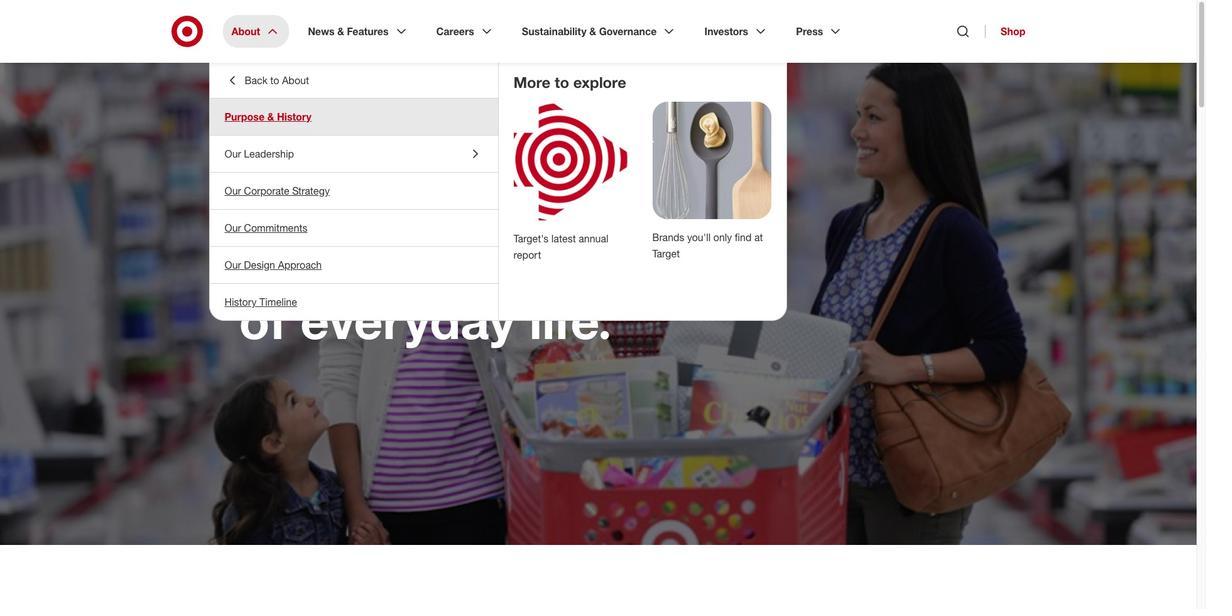 Task type: locate. For each thing, give the bounding box(es) containing it.
of
[[239, 290, 287, 351]]

shop
[[1001, 25, 1026, 38]]

1 vertical spatial history
[[225, 296, 257, 309]]

our left design
[[225, 259, 241, 272]]

about we're here to help all families discover the joy of everyday life.
[[239, 103, 617, 351]]

more to explore
[[514, 73, 627, 92]]

our
[[225, 148, 241, 160], [225, 185, 241, 197], [225, 222, 241, 234], [225, 259, 241, 272]]

0 horizontal spatial &
[[268, 111, 274, 123]]

only
[[714, 231, 733, 244]]

about link
[[223, 15, 289, 48]]

more
[[514, 73, 551, 92]]

target's
[[514, 233, 549, 245]]

about
[[232, 25, 260, 38], [282, 74, 309, 87], [239, 103, 282, 122]]

0 vertical spatial about
[[232, 25, 260, 38]]

about down back
[[239, 103, 282, 122]]

3 our from the top
[[225, 222, 241, 234]]

to for more
[[555, 73, 570, 92]]

news & features link
[[299, 15, 418, 48]]

sustainability & governance
[[522, 25, 657, 38]]

history left timeline
[[225, 296, 257, 309]]

our left leadership
[[225, 148, 241, 160]]

about for about we're here to help all families discover the joy of everyday life.
[[239, 103, 282, 122]]

site navigation element
[[0, 0, 1207, 610]]

history timeline
[[225, 296, 297, 309]]

report
[[514, 249, 542, 261]]

our for our corporate strategy
[[225, 185, 241, 197]]

our design approach
[[225, 259, 322, 272]]

1 vertical spatial about
[[282, 74, 309, 87]]

& right the news
[[338, 25, 344, 38]]

about up back
[[232, 25, 260, 38]]

explore
[[574, 73, 627, 92]]

we're
[[239, 124, 373, 185]]

1 horizontal spatial &
[[338, 25, 344, 38]]

& for sustainability
[[590, 25, 597, 38]]

back to about
[[245, 74, 309, 87]]

to
[[555, 73, 570, 92], [270, 74, 279, 87], [508, 124, 556, 185]]

& left governance
[[590, 25, 597, 38]]

about for about
[[232, 25, 260, 38]]

our left commitments
[[225, 222, 241, 234]]

to inside about we're here to help all families discover the joy of everyday life.
[[508, 124, 556, 185]]

2 horizontal spatial &
[[590, 25, 597, 38]]

target's latest annual report
[[514, 233, 609, 261]]

purpose
[[225, 111, 265, 123]]

1 our from the top
[[225, 148, 241, 160]]

history inside "link"
[[225, 296, 257, 309]]

news & features
[[308, 25, 389, 38]]

to inside button
[[270, 74, 279, 87]]

target's latest annual report link
[[514, 233, 609, 261]]

investors
[[705, 25, 749, 38]]

sustainability
[[522, 25, 587, 38]]

history up 'we're'
[[277, 111, 312, 123]]

history
[[277, 111, 312, 123], [225, 296, 257, 309]]

approach
[[278, 259, 322, 272]]

&
[[338, 25, 344, 38], [590, 25, 597, 38], [268, 111, 274, 123]]

strategy
[[292, 185, 330, 197]]

our left corporate
[[225, 185, 241, 197]]

0 vertical spatial history
[[277, 111, 312, 123]]

about inside 'link'
[[232, 25, 260, 38]]

all
[[356, 179, 411, 241]]

careers link
[[428, 15, 503, 48]]

about right back
[[282, 74, 309, 87]]

4 our from the top
[[225, 259, 241, 272]]

sustainability & governance link
[[513, 15, 686, 48]]

0 horizontal spatial history
[[225, 296, 257, 309]]

our for our design approach
[[225, 259, 241, 272]]

joy
[[546, 234, 617, 296]]

about inside about we're here to help all families discover the joy of everyday life.
[[239, 103, 282, 122]]

2 vertical spatial about
[[239, 103, 282, 122]]

1 horizontal spatial history
[[277, 111, 312, 123]]

& right purpose
[[268, 111, 274, 123]]

& for purpose
[[268, 111, 274, 123]]

brands you'll only find at target link
[[653, 231, 763, 260]]

features
[[347, 25, 389, 38]]

design
[[244, 259, 275, 272]]

2 our from the top
[[225, 185, 241, 197]]

purpose & history
[[225, 111, 312, 123]]

investors link
[[696, 15, 778, 48]]

our leadership
[[225, 148, 294, 160]]

the
[[456, 234, 532, 296]]



Task type: vqa. For each thing, say whether or not it's contained in the screenshot.
News & Features
yes



Task type: describe. For each thing, give the bounding box(es) containing it.
corporate
[[244, 185, 290, 197]]

purpose & history link
[[210, 99, 498, 135]]

history timeline link
[[210, 284, 498, 321]]

governance
[[599, 25, 657, 38]]

& for news
[[338, 25, 344, 38]]

at
[[755, 231, 763, 244]]

shop link
[[986, 25, 1026, 38]]

our leadership link
[[210, 136, 498, 172]]

our design approach link
[[210, 247, 498, 283]]

our for our leadership
[[225, 148, 241, 160]]

brands
[[653, 231, 685, 244]]

careers
[[437, 25, 474, 38]]

our commitments link
[[210, 210, 498, 246]]

our commitments
[[225, 222, 308, 234]]

commitments
[[244, 222, 308, 234]]

everyday
[[301, 290, 516, 351]]

to for back
[[270, 74, 279, 87]]

help
[[239, 179, 342, 241]]

here
[[387, 124, 494, 185]]

life.
[[530, 290, 612, 351]]

find
[[735, 231, 752, 244]]

latest
[[552, 233, 576, 245]]

target
[[653, 248, 680, 260]]

annual
[[579, 233, 609, 245]]

a red and white arrow with bullseye logo image
[[514, 102, 633, 221]]

families
[[425, 179, 610, 241]]

our corporate strategy link
[[210, 173, 498, 209]]

brands you'll only find at target
[[653, 231, 763, 260]]

you'll
[[688, 231, 711, 244]]

news
[[308, 25, 335, 38]]

discover
[[239, 234, 442, 296]]

our corporate strategy
[[225, 185, 330, 197]]

timeline
[[260, 296, 297, 309]]

our for our commitments
[[225, 222, 241, 234]]

about inside button
[[282, 74, 309, 87]]

overhead photo of a whisk, serving spoon and wooden spoon image
[[653, 102, 772, 219]]

leadership
[[244, 148, 294, 160]]

back
[[245, 74, 268, 87]]

back to about button
[[210, 63, 498, 98]]

press link
[[788, 15, 853, 48]]

press
[[797, 25, 824, 38]]



